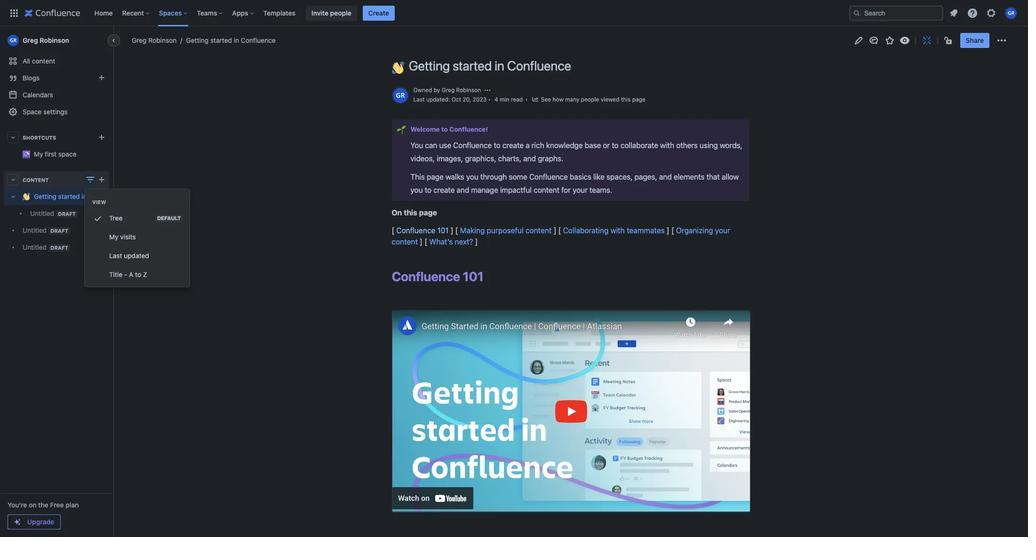 Task type: describe. For each thing, give the bounding box(es) containing it.
[ down on
[[392, 227, 395, 235]]

2023
[[473, 96, 487, 103]]

confluence down on this page
[[397, 227, 436, 235]]

appswitcher icon image
[[8, 7, 20, 19]]

[ down confluence 101 link
[[425, 238, 428, 246]]

owned
[[414, 87, 432, 94]]

knowledge
[[547, 141, 583, 150]]

last updated: oct 20, 2023
[[414, 96, 487, 103]]

to inside this page walks you through some confluence basics like spaces, pages, and elements that allow you to create and manage impactful content for your teams.
[[425, 186, 432, 194]]

teams
[[197, 9, 217, 17]]

calendars
[[23, 91, 53, 99]]

[ left organizing
[[672, 227, 675, 235]]

spaces button
[[156, 5, 191, 20]]

visits
[[120, 233, 136, 241]]

see how many people viewed this page button
[[532, 95, 646, 104]]

recent button
[[119, 5, 153, 20]]

home link
[[92, 5, 116, 20]]

search image
[[854, 9, 861, 17]]

0 horizontal spatial and
[[457, 186, 470, 194]]

] [ what's next? ]
[[418, 238, 478, 246]]

on
[[29, 502, 37, 510]]

templates link
[[261, 5, 299, 20]]

0 horizontal spatial greg robinson link
[[4, 31, 109, 50]]

purposeful
[[487, 227, 524, 235]]

settings
[[43, 108, 68, 116]]

collaborate
[[621, 141, 659, 150]]

4 min read
[[495, 96, 523, 103]]

images,
[[437, 154, 463, 163]]

confluence inside this page walks you through some confluence basics like spaces, pages, and elements that allow you to create and manage impactful content for your teams.
[[530, 173, 568, 181]]

create a blog image
[[96, 72, 107, 83]]

home
[[94, 9, 113, 17]]

for
[[562, 186, 571, 194]]

draft link for getting started in confluence tree item on the top of the page
[[4, 205, 109, 222]]

all
[[23, 57, 30, 65]]

2 vertical spatial draft
[[50, 245, 68, 251]]

my visits button
[[85, 228, 190, 247]]

pages,
[[635, 173, 658, 181]]

star image
[[885, 35, 896, 46]]

base
[[585, 141, 602, 150]]

plan
[[66, 502, 79, 510]]

videos,
[[411, 154, 435, 163]]

making purposeful content link
[[460, 227, 552, 235]]

viewed
[[601, 96, 620, 103]]

upgrade
[[27, 518, 54, 526]]

premium image
[[14, 519, 21, 526]]

templates
[[264, 9, 296, 17]]

teammates
[[627, 227, 665, 235]]

my
[[109, 233, 118, 241]]

] right teammates
[[667, 227, 670, 235]]

basics
[[570, 173, 592, 181]]

upgrade button
[[8, 516, 60, 530]]

all content link
[[4, 53, 109, 70]]

oct 20, 2023 link
[[452, 96, 487, 103]]

create inside "you can use confluence to create a rich knowledge base or to collaborate with others using words, videos, images, graphics, charts, and graphs."
[[503, 141, 524, 150]]

apps
[[232, 9, 248, 17]]

impactful
[[501, 186, 532, 194]]

or
[[603, 141, 610, 150]]

blogs
[[23, 74, 40, 82]]

1 horizontal spatial in
[[234, 36, 239, 44]]

recent
[[122, 9, 144, 17]]

0 vertical spatial getting started in confluence
[[186, 36, 276, 44]]

confluence!
[[450, 126, 488, 133]]

space settings
[[23, 108, 68, 116]]

getting started in confluence tree item
[[4, 188, 123, 222]]

draft for getting started in confluence tree item on the top of the page
[[58, 211, 76, 217]]

invite people button
[[306, 5, 357, 20]]

you
[[411, 141, 423, 150]]

title
[[109, 271, 122, 279]]

a
[[526, 141, 530, 150]]

space
[[23, 108, 42, 116]]

your inside organizing your content
[[716, 227, 731, 235]]

confluence down the what's
[[392, 269, 460, 284]]

to up charts,
[[494, 141, 501, 150]]

[ up what's next? link
[[456, 227, 458, 235]]

what's
[[430, 238, 453, 246]]

banner containing home
[[0, 0, 1029, 26]]

spaces
[[159, 9, 182, 17]]

content right purposeful
[[526, 227, 552, 235]]

confluence down apps popup button at the left top of the page
[[241, 36, 276, 44]]

getting started in confluence inside tree item
[[34, 193, 123, 201]]

2 vertical spatial page
[[419, 209, 437, 217]]

allow
[[722, 173, 740, 181]]

to up use
[[442, 126, 448, 133]]

title - a to z button
[[85, 266, 190, 284]]

create
[[369, 9, 389, 17]]

collaborating
[[563, 227, 609, 235]]

create inside this page walks you through some confluence basics like spaces, pages, and elements that allow you to create and manage impactful content for your teams.
[[434, 186, 455, 194]]

updated
[[124, 252, 149, 260]]

-
[[124, 271, 127, 279]]

on this page
[[392, 209, 437, 217]]

confluence up "see"
[[507, 58, 572, 73]]

settings icon image
[[987, 7, 998, 19]]

robinson inside space "element"
[[40, 36, 69, 44]]

20,
[[463, 96, 472, 103]]

updated:
[[427, 96, 450, 103]]

1 vertical spatial with
[[611, 227, 625, 235]]

free
[[50, 502, 64, 510]]

see
[[541, 96, 552, 103]]

1 vertical spatial you
[[411, 186, 423, 194]]

2 horizontal spatial getting
[[409, 58, 450, 73]]

2 horizontal spatial and
[[660, 173, 672, 181]]

content inside organizing your content
[[392, 238, 418, 246]]

collaborating with teammates link
[[563, 227, 665, 235]]

greg robinson inside space "element"
[[23, 36, 69, 44]]



Task type: locate. For each thing, give the bounding box(es) containing it.
1 vertical spatial page
[[427, 173, 444, 181]]

last
[[414, 96, 425, 103], [109, 252, 122, 260]]

people inside button
[[330, 9, 352, 17]]

1 vertical spatial last
[[109, 252, 122, 260]]

page up confluence 101 link
[[419, 209, 437, 217]]

you can use confluence to create a rich knowledge base or to collaborate with others using words, videos, images, graphics, charts, and graphs.
[[411, 141, 745, 163]]

started inside tree item
[[58, 193, 80, 201]]

last up the title
[[109, 252, 122, 260]]

elements
[[674, 173, 705, 181]]

you right walks
[[467, 173, 479, 181]]

page inside this page walks you through some confluence basics like spaces, pages, and elements that allow you to create and manage impactful content for your teams.
[[427, 173, 444, 181]]

1 vertical spatial and
[[660, 173, 672, 181]]

and down walks
[[457, 186, 470, 194]]

confluence inside "you can use confluence to create a rich knowledge base or to collaborate with others using words, videos, images, graphics, charts, and graphs."
[[454, 141, 492, 150]]

with left teammates
[[611, 227, 625, 235]]

can
[[425, 141, 438, 150]]

0 vertical spatial started
[[210, 36, 232, 44]]

confluence up graphics,
[[454, 141, 492, 150]]

getting down "teams"
[[186, 36, 209, 44]]

last updated button
[[85, 247, 190, 266]]

0 horizontal spatial with
[[611, 227, 625, 235]]

content
[[32, 57, 55, 65], [534, 186, 560, 194], [526, 227, 552, 235], [392, 238, 418, 246]]

greg robinson up the all content
[[23, 36, 69, 44]]

] down confluence 101 link
[[420, 238, 423, 246]]

last for last updated: oct 20, 2023
[[414, 96, 425, 103]]

in down apps
[[234, 36, 239, 44]]

1 horizontal spatial greg robinson
[[132, 36, 177, 44]]

space element
[[0, 0, 1029, 538]]

on
[[392, 209, 402, 217]]

what's next? link
[[430, 238, 473, 246]]

robinson down spaces
[[148, 36, 177, 44]]

1 robinson from the left
[[40, 36, 69, 44]]

0 vertical spatial people
[[330, 9, 352, 17]]

z
[[143, 271, 147, 279]]

2 horizontal spatial started
[[453, 58, 492, 73]]

with left others
[[661, 141, 675, 150]]

0 vertical spatial your
[[573, 186, 588, 194]]

1 horizontal spatial greg
[[132, 36, 147, 44]]

a
[[129, 271, 133, 279]]

you're
[[8, 502, 27, 510]]

greg down the recent popup button
[[132, 36, 147, 44]]

greg robinson
[[23, 36, 69, 44], [132, 36, 177, 44]]

default
[[157, 215, 181, 222]]

with inside "you can use confluence to create a rich knowledge base or to collaborate with others using words, videos, images, graphics, charts, and graphs."
[[661, 141, 675, 150]]

invite
[[312, 9, 329, 17]]

organizing your content
[[392, 227, 733, 246]]

101 down next?
[[463, 269, 484, 284]]

create
[[503, 141, 524, 150], [434, 186, 455, 194]]

1 horizontal spatial robinson
[[148, 36, 177, 44]]

1 vertical spatial started
[[453, 58, 492, 73]]

next?
[[455, 238, 473, 246]]

to inside button
[[135, 271, 141, 279]]

manage
[[472, 186, 499, 194]]

rich
[[532, 141, 545, 150]]

1 horizontal spatial your
[[716, 227, 731, 235]]

1 horizontal spatial getting
[[186, 36, 209, 44]]

confluence down graphs. at the right of the page
[[530, 173, 568, 181]]

last inside 'button'
[[109, 252, 122, 260]]

] up what's next? link
[[451, 227, 454, 235]]

and
[[524, 154, 536, 163], [660, 173, 672, 181], [457, 186, 470, 194]]

1 horizontal spatial started
[[210, 36, 232, 44]]

2 horizontal spatial in
[[495, 58, 505, 73]]

title - a to z
[[109, 271, 147, 279]]

1 vertical spatial create
[[434, 186, 455, 194]]

1 vertical spatial getting started in confluence link
[[4, 188, 123, 205]]

page right viewed
[[633, 96, 646, 103]]

1 horizontal spatial 101
[[463, 269, 484, 284]]

0 horizontal spatial getting
[[34, 193, 56, 201]]

0 vertical spatial getting
[[186, 36, 209, 44]]

content left for
[[534, 186, 560, 194]]

organizing
[[677, 227, 714, 235]]

selected image
[[92, 213, 104, 224]]

1 horizontal spatial you
[[467, 173, 479, 181]]

started
[[210, 36, 232, 44], [453, 58, 492, 73], [58, 193, 80, 201]]

shortcuts
[[23, 134, 56, 141]]

2 draft link from the top
[[4, 222, 109, 239]]

this right on
[[404, 209, 418, 217]]

draft link inside getting started in confluence tree item
[[4, 205, 109, 222]]

create link
[[363, 5, 395, 20]]

use
[[440, 141, 452, 150]]

confluence image
[[24, 7, 80, 19], [24, 7, 80, 19]]

last down owned
[[414, 96, 425, 103]]

getting inside getting started in confluence tree item
[[34, 193, 56, 201]]

0 horizontal spatial getting started in confluence link
[[4, 188, 123, 205]]

1 greg robinson from the left
[[23, 36, 69, 44]]

people inside button
[[582, 96, 600, 103]]

0 horizontal spatial you
[[411, 186, 423, 194]]

2 vertical spatial and
[[457, 186, 470, 194]]

by
[[434, 87, 440, 94]]

view group
[[85, 189, 190, 287]]

3 draft link from the top
[[4, 239, 109, 256]]

content down confluence 101 link
[[392, 238, 418, 246]]

1 horizontal spatial greg robinson link
[[132, 36, 177, 45]]

others
[[677, 141, 698, 150]]

to
[[442, 126, 448, 133], [494, 141, 501, 150], [612, 141, 619, 150], [425, 186, 432, 194], [135, 271, 141, 279]]

robinson
[[40, 36, 69, 44], [148, 36, 177, 44]]

oct
[[452, 96, 462, 103]]

2 vertical spatial started
[[58, 193, 80, 201]]

1 draft link from the top
[[4, 205, 109, 222]]

how
[[553, 96, 564, 103]]

1 vertical spatial draft
[[50, 228, 68, 234]]

welcome to confluence!
[[411, 126, 488, 133]]

that
[[707, 173, 720, 181]]

0 vertical spatial create
[[503, 141, 524, 150]]

getting started in confluence tree
[[4, 188, 123, 256]]

2 vertical spatial getting started in confluence
[[34, 193, 123, 201]]

1 horizontal spatial last
[[414, 96, 425, 103]]

greg robinson link down spaces
[[132, 36, 177, 45]]

draft link for getting started in confluence tree
[[4, 222, 109, 239]]

page inside button
[[633, 96, 646, 103]]

calendars link
[[4, 87, 109, 104]]

[
[[392, 227, 395, 235], [456, 227, 458, 235], [559, 227, 562, 235], [672, 227, 675, 235], [425, 238, 428, 246]]

content right all
[[32, 57, 55, 65]]

in inside tree item
[[82, 193, 87, 201]]

this right viewed
[[621, 96, 631, 103]]

Search field
[[850, 5, 944, 20]]

view
[[92, 199, 106, 205]]

this inside button
[[621, 96, 631, 103]]

my visits
[[109, 233, 136, 241]]

with
[[661, 141, 675, 150], [611, 227, 625, 235]]

people
[[330, 9, 352, 17], [582, 96, 600, 103]]

to left z at the bottom left
[[135, 271, 141, 279]]

you down "this"
[[411, 186, 423, 194]]

2 horizontal spatial getting started in confluence
[[409, 58, 572, 73]]

global element
[[6, 0, 848, 26]]

through
[[481, 173, 507, 181]]

greg robinson link up all content link
[[4, 31, 109, 50]]

making
[[460, 227, 485, 235]]

0 vertical spatial page
[[633, 96, 646, 103]]

2 greg from the left
[[132, 36, 147, 44]]

getting started in confluence down change view image
[[34, 193, 123, 201]]

all content
[[23, 57, 55, 65]]

0 horizontal spatial greg robinson
[[23, 36, 69, 44]]

draft link
[[4, 205, 109, 222], [4, 222, 109, 239], [4, 239, 109, 256]]

walks
[[446, 173, 465, 181]]

0 vertical spatial and
[[524, 154, 536, 163]]

draft for getting started in confluence tree
[[50, 228, 68, 234]]

0 vertical spatial this
[[621, 96, 631, 103]]

using
[[700, 141, 718, 150]]

content
[[23, 177, 49, 183]]

create up charts,
[[503, 141, 524, 150]]

confluence down create a page image
[[89, 193, 123, 201]]

[ left collaborating
[[559, 227, 562, 235]]

0 horizontal spatial create
[[434, 186, 455, 194]]

greg robinson down spaces
[[132, 36, 177, 44]]

0 horizontal spatial your
[[573, 186, 588, 194]]

edit this page image
[[854, 35, 865, 46]]

1 vertical spatial getting started in confluence
[[409, 58, 572, 73]]

to right the or
[[612, 141, 619, 150]]

1 horizontal spatial this
[[621, 96, 631, 103]]

help icon image
[[968, 7, 979, 19]]

0 horizontal spatial getting started in confluence
[[34, 193, 123, 201]]

101
[[438, 227, 449, 235], [463, 269, 484, 284]]

1 vertical spatial people
[[582, 96, 600, 103]]

create a page image
[[96, 174, 107, 186]]

0 horizontal spatial robinson
[[40, 36, 69, 44]]

0 vertical spatial with
[[661, 141, 675, 150]]

[ confluence 101 ] [ making purposeful content ] [ collaborating with teammates ] [
[[392, 227, 677, 235]]

0 horizontal spatial in
[[82, 193, 87, 201]]

started down "content" dropdown button
[[58, 193, 80, 201]]

tree
[[109, 214, 123, 222]]

page
[[633, 96, 646, 103], [427, 173, 444, 181], [419, 209, 437, 217]]

:wave: image
[[392, 61, 404, 74]]

2 greg robinson from the left
[[132, 36, 177, 44]]

getting started in confluence down apps
[[186, 36, 276, 44]]

1 vertical spatial getting
[[409, 58, 450, 73]]

getting started in confluence link down change view image
[[4, 188, 123, 205]]

owned by
[[414, 87, 442, 94]]

started down teams popup button
[[210, 36, 232, 44]]

getting up owned by
[[409, 58, 450, 73]]

0 horizontal spatial 101
[[438, 227, 449, 235]]

draft inside getting started in confluence tree item
[[58, 211, 76, 217]]

0 vertical spatial draft
[[58, 211, 76, 217]]

2 vertical spatial in
[[82, 193, 87, 201]]

last for last updated
[[109, 252, 122, 260]]

your inside this page walks you through some confluence basics like spaces, pages, and elements that allow you to create and manage impactful content for your teams.
[[573, 186, 588, 194]]

🌱
[[397, 126, 406, 134]]

0 vertical spatial getting started in confluence link
[[177, 36, 276, 45]]

:wave: image
[[392, 61, 404, 74]]

content inside space "element"
[[32, 57, 55, 65]]

0 horizontal spatial this
[[404, 209, 418, 217]]

people right many
[[582, 96, 600, 103]]

people right invite on the left of page
[[330, 9, 352, 17]]

and down a
[[524, 154, 536, 163]]

1 horizontal spatial people
[[582, 96, 600, 103]]

invite people
[[312, 9, 352, 17]]

greg inside space "element"
[[23, 36, 38, 44]]

] left collaborating
[[554, 227, 557, 235]]

content inside this page walks you through some confluence basics like spaces, pages, and elements that allow you to create and manage impactful content for your teams.
[[534, 186, 560, 194]]

graphs.
[[538, 154, 564, 163]]

1 horizontal spatial create
[[503, 141, 524, 150]]

0 vertical spatial in
[[234, 36, 239, 44]]

101 up the what's
[[438, 227, 449, 235]]

1 horizontal spatial with
[[661, 141, 675, 150]]

teams button
[[194, 5, 227, 20]]

robinson up all content link
[[40, 36, 69, 44]]

banner
[[0, 0, 1029, 26]]

] down making at the left
[[475, 238, 478, 246]]

blogs link
[[4, 70, 109, 87]]

some
[[509, 173, 528, 181]]

in up 4
[[495, 58, 505, 73]]

1 greg from the left
[[23, 36, 38, 44]]

2 robinson from the left
[[148, 36, 177, 44]]

1 vertical spatial 101
[[463, 269, 484, 284]]

to down "this"
[[425, 186, 432, 194]]

organizing your content link
[[392, 227, 733, 246]]

notification icon image
[[949, 7, 960, 19]]

greg up all
[[23, 36, 38, 44]]

2 vertical spatial getting
[[34, 193, 56, 201]]

1 vertical spatial your
[[716, 227, 731, 235]]

this
[[411, 173, 425, 181]]

0 horizontal spatial people
[[330, 9, 352, 17]]

and inside "you can use confluence to create a rich knowledge base or to collaborate with others using words, videos, images, graphics, charts, and graphs."
[[524, 154, 536, 163]]

0 horizontal spatial greg
[[23, 36, 38, 44]]

1 horizontal spatial and
[[524, 154, 536, 163]]

0 horizontal spatial started
[[58, 193, 80, 201]]

page right "this"
[[427, 173, 444, 181]]

0 vertical spatial you
[[467, 173, 479, 181]]

and right pages,
[[660, 173, 672, 181]]

0 vertical spatial last
[[414, 96, 425, 103]]

see how many people viewed this page
[[541, 96, 646, 103]]

1 horizontal spatial getting started in confluence link
[[177, 36, 276, 45]]

getting started in confluence up 4
[[409, 58, 572, 73]]

getting started in confluence
[[186, 36, 276, 44], [409, 58, 572, 73], [34, 193, 123, 201]]

your right organizing
[[716, 227, 731, 235]]

change view image
[[85, 174, 96, 186]]

1 vertical spatial in
[[495, 58, 505, 73]]

started up the oct 20, 2023 link on the top left of the page
[[453, 58, 492, 73]]

0 horizontal spatial last
[[109, 252, 122, 260]]

getting started in confluence link down apps
[[177, 36, 276, 45]]

1 vertical spatial this
[[404, 209, 418, 217]]

shortcuts button
[[4, 129, 109, 146]]

getting down content
[[34, 193, 56, 201]]

1 horizontal spatial getting started in confluence
[[186, 36, 276, 44]]

in left view
[[82, 193, 87, 201]]

your
[[573, 186, 588, 194], [716, 227, 731, 235]]

like
[[594, 173, 605, 181]]

your down basics
[[573, 186, 588, 194]]

last updated
[[109, 252, 149, 260]]

0 vertical spatial 101
[[438, 227, 449, 235]]

create down walks
[[434, 186, 455, 194]]

confluence inside tree item
[[89, 193, 123, 201]]

]
[[451, 227, 454, 235], [554, 227, 557, 235], [667, 227, 670, 235], [420, 238, 423, 246], [475, 238, 478, 246]]

many
[[566, 96, 580, 103]]

you
[[467, 173, 479, 181], [411, 186, 423, 194]]



Task type: vqa. For each thing, say whether or not it's contained in the screenshot.
bottom this
yes



